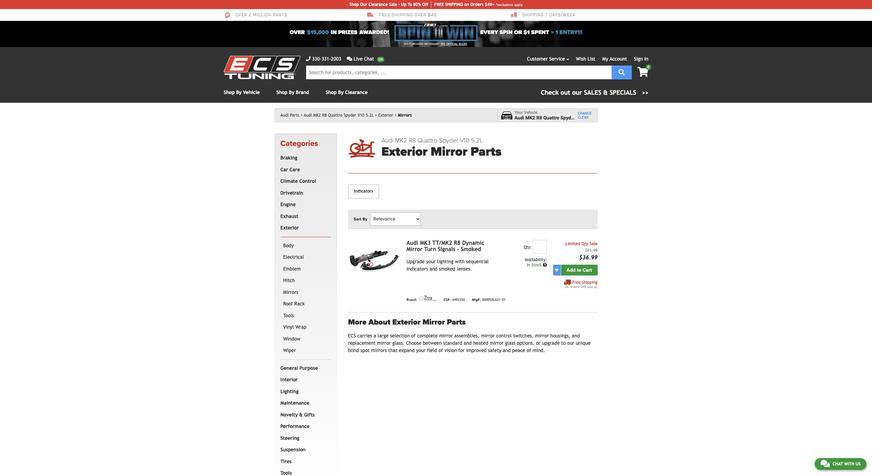 Task type: vqa. For each thing, say whether or not it's contained in the screenshot.
Window
yes



Task type: describe. For each thing, give the bounding box(es) containing it.
sales & specials link
[[541, 88, 649, 97]]

clearance for by
[[345, 90, 368, 95]]

5.2l for audi mk2 r8 quattro spyder v10 5.2l exterior mirror parts
[[471, 137, 483, 144]]

with inside upgrade your lighting with sequential indicators and smoked lenses
[[455, 259, 465, 264]]

unique
[[576, 340, 591, 346]]

ping
[[454, 2, 463, 7]]

roof
[[283, 301, 293, 307]]

stock
[[532, 263, 542, 267]]

selection
[[390, 333, 410, 339]]

1 horizontal spatial of
[[439, 348, 443, 353]]

no purchase necessary. see official rules .
[[405, 43, 468, 46]]

every
[[481, 29, 499, 36]]

5.2l inside your vehicle audi mk2 r8 quattro spyder v10 5.2l
[[587, 115, 596, 121]]

our
[[360, 2, 368, 7]]

free shipping over $49
[[379, 13, 437, 18]]

quattro inside your vehicle audi mk2 r8 quattro spyder v10 5.2l
[[544, 115, 560, 121]]

suspension
[[281, 447, 306, 453]]

exterior inside audi mk2 r8 quattro spyder v10 5.2l exterior mirror parts
[[382, 144, 428, 159]]

your inside upgrade your lighting with sequential indicators and smoked lenses
[[426, 259, 436, 264]]

control
[[300, 178, 316, 184]]

0 horizontal spatial of
[[412, 333, 416, 339]]

sale inside shop our clearance sale - up to 80% off link
[[389, 2, 397, 7]]

steering link
[[279, 433, 330, 444]]

a
[[374, 333, 376, 339]]

care
[[290, 167, 300, 172]]

window
[[283, 336, 301, 342]]

shop for shop by brand
[[277, 90, 288, 95]]

tools link
[[282, 310, 330, 322]]

clear link
[[578, 115, 592, 120]]

over for over $15,000 in prizes
[[290, 29, 305, 36]]

& for novelty
[[299, 412, 303, 418]]

climate control link
[[279, 176, 330, 187]]

your
[[515, 110, 523, 115]]

brand:
[[407, 298, 417, 302]]

exterior subcategories element
[[281, 237, 331, 360]]

turn
[[425, 246, 436, 252]]

quattro for audi mk2 r8 quattro spyder v10 5.2l exterior mirror parts
[[418, 137, 438, 144]]

exterior link inside category navigation element
[[279, 222, 330, 234]]

necessary.
[[424, 43, 440, 46]]

2
[[249, 13, 252, 18]]

ecs
[[348, 333, 356, 339]]

entry!!!
[[560, 29, 583, 36]]

steering
[[281, 435, 300, 441]]

orders
[[570, 285, 580, 289]]

shop for shop our clearance sale - up to 80% off
[[350, 2, 359, 7]]

braking link
[[279, 152, 330, 164]]

add to cart
[[567, 267, 592, 273]]

hitch link
[[282, 275, 330, 287]]

shopping cart image
[[638, 67, 649, 77]]

0 vertical spatial mirrors
[[398, 113, 412, 118]]

phone image
[[306, 56, 311, 61]]

and down glass
[[503, 348, 511, 353]]

glass.
[[393, 340, 405, 346]]

5.2l for audi mk2 r8 quattro spyder v10 5.2l
[[366, 113, 374, 118]]

spent
[[532, 29, 550, 36]]

sign
[[635, 56, 643, 62]]

gifts
[[304, 412, 315, 418]]

peace
[[513, 348, 526, 353]]

category navigation element
[[275, 133, 337, 475]]

wiper link
[[282, 345, 330, 357]]

search image
[[619, 69, 625, 75]]

rules
[[459, 43, 467, 46]]

no
[[405, 43, 409, 46]]

$36.99
[[580, 254, 598, 261]]

- inside shop our clearance sale - up to 80% off link
[[399, 2, 400, 7]]

engine
[[281, 202, 296, 207]]

and up our
[[572, 333, 580, 339]]

shipping inside free shipping on orders $49 and up
[[582, 280, 598, 285]]

vehicle inside your vehicle audi mk2 r8 quattro spyder v10 5.2l
[[524, 110, 538, 115]]

shop for shop by vehicle
[[224, 90, 235, 95]]

mk2 inside your vehicle audi mk2 r8 quattro spyder v10 5.2l
[[526, 115, 536, 121]]

$15,000
[[307, 29, 329, 36]]

large
[[378, 333, 389, 339]]

see official rules link
[[441, 42, 467, 46]]

up
[[594, 285, 598, 289]]

1 vertical spatial with
[[845, 462, 855, 466]]

free for shipping
[[573, 280, 581, 285]]

2 vertical spatial mirror
[[423, 318, 445, 327]]

engine link
[[279, 199, 330, 211]]

audi mk3 tt/mk2 r8 dynamic mirror turn signals - smoked link
[[407, 240, 485, 252]]

0 vertical spatial parts
[[290, 113, 299, 118]]

interior link
[[279, 374, 330, 386]]

spot
[[361, 348, 370, 353]]

glass
[[505, 340, 516, 346]]

audi mk2 r8 quattro spyder v10 5.2l exterior mirror parts
[[382, 137, 502, 159]]

mirror down large
[[377, 340, 391, 346]]

million
[[253, 13, 272, 18]]

smoked
[[461, 246, 481, 252]]

comments image for live
[[347, 56, 353, 61]]

$1
[[524, 29, 530, 36]]

emblem link
[[282, 263, 330, 275]]

customer service button
[[528, 55, 569, 63]]

climate control
[[281, 178, 316, 184]]

brand
[[296, 90, 309, 95]]

wrap
[[296, 324, 307, 330]]

free shipping over $49 link
[[367, 12, 437, 18]]

shipping 7 days/week
[[523, 13, 576, 18]]

by right sort in the top left of the page
[[363, 217, 368, 221]]

v10 inside your vehicle audi mk2 r8 quattro spyder v10 5.2l
[[577, 115, 585, 121]]

clear
[[578, 115, 589, 120]]

1
[[556, 29, 559, 36]]

indicators
[[407, 266, 428, 272]]

field
[[427, 348, 437, 353]]

mirror inside audi mk2 r8 quattro spyder v10 5.2l exterior mirror parts
[[431, 144, 468, 159]]

more
[[348, 318, 367, 327]]

.
[[467, 43, 468, 46]]

see
[[441, 43, 446, 46]]

body
[[283, 243, 294, 248]]

mk2 for audi mk2 r8 quattro spyder v10 5.2l
[[313, 113, 321, 118]]

0 horizontal spatial shipping
[[523, 13, 544, 18]]

$49 inside free shipping on orders $49 and up
[[581, 285, 586, 289]]

free for shipping
[[379, 13, 391, 18]]

service
[[550, 56, 565, 62]]

customer
[[528, 56, 548, 62]]

dynamic
[[463, 240, 485, 246]]

cart
[[583, 267, 592, 273]]

to inside button
[[577, 267, 582, 273]]

housings,
[[551, 333, 571, 339]]

and down assemblies,
[[464, 340, 472, 346]]

comments image for chat
[[821, 459, 831, 468]]

roof rack link
[[282, 298, 330, 310]]

expand
[[399, 348, 415, 353]]



Task type: locate. For each thing, give the bounding box(es) containing it.
mirror
[[431, 144, 468, 159], [407, 246, 423, 252], [423, 318, 445, 327]]

spyder
[[344, 113, 357, 118], [561, 115, 576, 121], [440, 137, 459, 144]]

0 vertical spatial mirror
[[431, 144, 468, 159]]

1 horizontal spatial over
[[290, 29, 305, 36]]

1 vertical spatial mirrors
[[283, 289, 299, 295]]

vehicle down ecs tuning image
[[243, 90, 260, 95]]

1 horizontal spatial mirrors
[[398, 113, 412, 118]]

0 vertical spatial sale
[[389, 2, 397, 7]]

up
[[401, 2, 407, 7]]

0 horizontal spatial exterior link
[[279, 222, 330, 234]]

1 horizontal spatial comments image
[[821, 459, 831, 468]]

2003
[[331, 56, 342, 62]]

over
[[236, 13, 248, 18], [290, 29, 305, 36]]

shipping down cart
[[582, 280, 598, 285]]

mirror up heated
[[481, 333, 495, 339]]

0 horizontal spatial vehicle
[[243, 90, 260, 95]]

shipping 7 days/week link
[[511, 12, 576, 18]]

0 horizontal spatial parts
[[290, 113, 299, 118]]

shop inside shop our clearance sale - up to 80% off link
[[350, 2, 359, 7]]

1 horizontal spatial on
[[565, 285, 569, 289]]

question circle image
[[543, 263, 547, 267]]

mirrors inside the exterior subcategories element
[[283, 289, 299, 295]]

carries
[[358, 333, 372, 339]]

by for vehicle
[[236, 90, 242, 95]]

0 vertical spatial &
[[604, 89, 608, 96]]

0 vertical spatial or
[[514, 29, 523, 36]]

of
[[412, 333, 416, 339], [439, 348, 443, 353], [527, 348, 532, 353]]

list
[[588, 56, 596, 62]]

comments image inside live chat link
[[347, 56, 353, 61]]

of down options,
[[527, 348, 532, 353]]

or inside ecs carries a large selection of complete mirror assemblies, mirror control switches, mirror housings, and replacement mirror glass. choose between standard and heated mirror glass options, or upgrade to our unique blind spot mirrors that expand your field of vision for improved safety and peace of mind.
[[536, 340, 541, 346]]

live chat link
[[347, 55, 385, 63]]

or
[[514, 29, 523, 36], [536, 340, 541, 346]]

chat right live
[[364, 56, 374, 62]]

0 vertical spatial chat
[[364, 56, 374, 62]]

0 horizontal spatial sale
[[389, 2, 397, 7]]

1 vertical spatial -
[[457, 246, 459, 252]]

over for over 2 million parts
[[236, 13, 248, 18]]

spyder for audi mk2 r8 quattro spyder v10 5.2l exterior mirror parts
[[440, 137, 459, 144]]

1 horizontal spatial sale
[[590, 241, 598, 246]]

0 horizontal spatial comments image
[[347, 56, 353, 61]]

0 horizontal spatial with
[[455, 259, 465, 264]]

clearance up "audi mk2 r8 quattro spyder v10 5.2l" link
[[345, 90, 368, 95]]

control
[[497, 333, 512, 339]]

1 vertical spatial clearance
[[345, 90, 368, 95]]

v10 for audi mk2 r8 quattro spyder v10 5.2l
[[358, 113, 365, 118]]

ecs tuning image
[[224, 56, 300, 79]]

- right signals
[[457, 246, 459, 252]]

1 vertical spatial exterior link
[[279, 222, 330, 234]]

more about exterior mirror parts
[[348, 318, 466, 327]]

availability:
[[525, 257, 547, 262]]

and inside free shipping on orders $49 and up
[[587, 285, 593, 289]]

maintenance link
[[279, 398, 330, 409]]

1 horizontal spatial chat
[[833, 462, 844, 466]]

in left the stock
[[527, 263, 531, 267]]

general purpose
[[281, 365, 318, 371]]

r8 inside audi mk2 r8 quattro spyder v10 5.2l exterior mirror parts
[[409, 137, 416, 144]]

0 vertical spatial over
[[236, 13, 248, 18]]

1 horizontal spatial -
[[457, 246, 459, 252]]

audi inside your vehicle audi mk2 r8 quattro spyder v10 5.2l
[[515, 115, 525, 121]]

2 vertical spatial parts
[[447, 318, 466, 327]]

1 vertical spatial parts
[[471, 144, 502, 159]]

2 horizontal spatial spyder
[[561, 115, 576, 121]]

1 vertical spatial to
[[562, 340, 566, 346]]

audi parts link
[[281, 113, 303, 118]]

audi for audi parts
[[281, 113, 289, 118]]

your inside ecs carries a large selection of complete mirror assemblies, mirror control switches, mirror housings, and replacement mirror glass. choose between standard and heated mirror glass options, or upgrade to our unique blind spot mirrors that expand your field of vision for improved safety and peace of mind.
[[416, 348, 426, 353]]

general
[[281, 365, 298, 371]]

2 horizontal spatial of
[[527, 348, 532, 353]]

1 horizontal spatial free
[[573, 280, 581, 285]]

0 horizontal spatial 5.2l
[[366, 113, 374, 118]]

smoked
[[439, 266, 456, 272]]

& for sales
[[604, 89, 608, 96]]

1 horizontal spatial &
[[604, 89, 608, 96]]

specials
[[610, 89, 637, 96]]

0 horizontal spatial spyder
[[344, 113, 357, 118]]

0 horizontal spatial &
[[299, 412, 303, 418]]

replacement
[[348, 340, 376, 346]]

0 vertical spatial in
[[645, 56, 649, 62]]

2 horizontal spatial v10
[[577, 115, 585, 121]]

spyder inside your vehicle audi mk2 r8 quattro spyder v10 5.2l
[[561, 115, 576, 121]]

1 horizontal spatial in
[[645, 56, 649, 62]]

sale left up
[[389, 2, 397, 7]]

-
[[399, 2, 400, 7], [457, 246, 459, 252]]

0 horizontal spatial to
[[562, 340, 566, 346]]

blind
[[348, 348, 359, 353]]

0 vertical spatial with
[[455, 259, 465, 264]]

mirror inside audi mk3 tt/mk2 r8 dynamic mirror turn signals - smoked
[[407, 246, 423, 252]]

1 vertical spatial on
[[565, 285, 569, 289]]

audi mk2 r8 quattro spyder v10 5.2l
[[304, 113, 374, 118]]

1 horizontal spatial vehicle
[[524, 110, 538, 115]]

0 horizontal spatial on
[[465, 2, 469, 7]]

1 horizontal spatial spyder
[[440, 137, 459, 144]]

by for clearance
[[338, 90, 344, 95]]

2 horizontal spatial mk2
[[526, 115, 536, 121]]

roof rack
[[283, 301, 305, 307]]

comments image left live
[[347, 56, 353, 61]]

1 vertical spatial shipping
[[582, 280, 598, 285]]

sale inside limited qty sale $81.99 $36.99
[[590, 241, 598, 246]]

add
[[567, 267, 576, 273]]

1 horizontal spatial quattro
[[418, 137, 438, 144]]

es#: 4492320
[[444, 298, 465, 302]]

None number field
[[533, 240, 547, 254]]

chat
[[364, 56, 374, 62], [833, 462, 844, 466]]

& right sales
[[604, 89, 608, 96]]

1 vertical spatial mirror
[[407, 246, 423, 252]]

0 vertical spatial clearance
[[369, 2, 388, 7]]

1 horizontal spatial v10
[[460, 137, 470, 144]]

clearance right our
[[369, 2, 388, 7]]

options,
[[517, 340, 535, 346]]

add to cart button
[[561, 265, 598, 275]]

0 vertical spatial comments image
[[347, 56, 353, 61]]

to inside ecs carries a large selection of complete mirror assemblies, mirror control switches, mirror housings, and replacement mirror glass. choose between standard and heated mirror glass options, or upgrade to our unique blind spot mirrors that expand your field of vision for improved safety and peace of mind.
[[562, 340, 566, 346]]

1 vertical spatial over
[[290, 29, 305, 36]]

$49 right over
[[428, 13, 437, 18]]

330-
[[312, 56, 322, 62]]

1 vertical spatial $49
[[581, 285, 586, 289]]

vehicle right your
[[524, 110, 538, 115]]

and inside upgrade your lighting with sequential indicators and smoked lenses
[[430, 266, 438, 272]]

with left us
[[845, 462, 855, 466]]

audi for audi mk2 r8 quattro spyder v10 5.2l exterior mirror parts
[[382, 137, 394, 144]]

sort
[[354, 217, 362, 221]]

000050la21-
[[483, 298, 502, 302]]

0 horizontal spatial over
[[236, 13, 248, 18]]

es#:
[[444, 298, 451, 302]]

& left 'gifts'
[[299, 412, 303, 418]]

0 horizontal spatial $49
[[428, 13, 437, 18]]

r8 inside your vehicle audi mk2 r8 quattro spyder v10 5.2l
[[537, 115, 543, 121]]

0 horizontal spatial free
[[379, 13, 391, 18]]

wish list link
[[576, 56, 596, 62]]

0 horizontal spatial or
[[514, 29, 523, 36]]

over $15,000 in prizes
[[290, 29, 358, 36]]

to right the add
[[577, 267, 582, 273]]

wish
[[576, 56, 587, 62]]

qty:
[[524, 245, 532, 250]]

by up "audi mk2 r8 quattro spyder v10 5.2l" link
[[338, 90, 344, 95]]

parts inside audi mk2 r8 quattro spyder v10 5.2l exterior mirror parts
[[471, 144, 502, 159]]

apply
[[515, 3, 523, 6]]

2 horizontal spatial quattro
[[544, 115, 560, 121]]

1 vertical spatial your
[[416, 348, 426, 353]]

1 vertical spatial comments image
[[821, 459, 831, 468]]

1 horizontal spatial exterior link
[[379, 113, 397, 118]]

novelty & gifts link
[[279, 409, 330, 421]]

1 vertical spatial or
[[536, 340, 541, 346]]

standard
[[444, 340, 463, 346]]

in right sign
[[645, 56, 649, 62]]

sale up $81.99
[[590, 241, 598, 246]]

sign in link
[[635, 56, 649, 62]]

0 horizontal spatial quattro
[[328, 113, 343, 118]]

assemblies,
[[455, 333, 480, 339]]

your down the turn
[[426, 259, 436, 264]]

0 horizontal spatial in
[[527, 263, 531, 267]]

electrical link
[[282, 252, 330, 263]]

0 vertical spatial exterior link
[[379, 113, 397, 118]]

$49 right orders
[[581, 285, 586, 289]]

your down choose
[[416, 348, 426, 353]]

2 horizontal spatial parts
[[471, 144, 502, 159]]

change
[[578, 111, 592, 115]]

1 horizontal spatial your
[[426, 259, 436, 264]]

0 horizontal spatial v10
[[358, 113, 365, 118]]

1 horizontal spatial clearance
[[369, 2, 388, 7]]

vinyl
[[283, 324, 294, 330]]

mk2 for audi mk2 r8 quattro spyder v10 5.2l exterior mirror parts
[[395, 137, 407, 144]]

2 horizontal spatial 5.2l
[[587, 115, 596, 121]]

hitch
[[283, 278, 295, 283]]

comments image left chat with us
[[821, 459, 831, 468]]

or left "$1"
[[514, 29, 523, 36]]

mk2 inside audi mk2 r8 quattro spyder v10 5.2l exterior mirror parts
[[395, 137, 407, 144]]

ship
[[446, 2, 454, 7]]

*exclusions apply link
[[496, 2, 523, 7]]

0 vertical spatial free
[[379, 13, 391, 18]]

over left $15,000 on the top of the page
[[290, 29, 305, 36]]

1 horizontal spatial or
[[536, 340, 541, 346]]

sort by
[[354, 217, 368, 221]]

upgrade
[[407, 259, 425, 264]]

- left up
[[399, 2, 400, 7]]

indicators link
[[348, 185, 379, 198]]

1 vertical spatial sale
[[590, 241, 598, 246]]

free down shop our clearance sale - up to 80% off
[[379, 13, 391, 18]]

shop by clearance
[[326, 90, 368, 95]]

on inside free shipping on orders $49 and up
[[565, 285, 569, 289]]

exterior inside category navigation element
[[281, 225, 299, 231]]

of right the field
[[439, 348, 443, 353]]

comments image
[[347, 56, 353, 61], [821, 459, 831, 468]]

1 horizontal spatial to
[[577, 267, 582, 273]]

with up the lenses on the bottom
[[455, 259, 465, 264]]

0 vertical spatial on
[[465, 2, 469, 7]]

and
[[430, 266, 438, 272], [587, 285, 593, 289], [572, 333, 580, 339], [464, 340, 472, 346], [503, 348, 511, 353]]

on right ping
[[465, 2, 469, 7]]

sales & specials
[[584, 89, 637, 96]]

quattro inside audi mk2 r8 quattro spyder v10 5.2l exterior mirror parts
[[418, 137, 438, 144]]

complete
[[418, 333, 438, 339]]

free inside free shipping on orders $49 and up
[[573, 280, 581, 285]]

spyder for audi mk2 r8 quattro spyder v10 5.2l
[[344, 113, 357, 118]]

quattro
[[328, 113, 343, 118], [544, 115, 560, 121], [418, 137, 438, 144]]

1 horizontal spatial shipping
[[582, 280, 598, 285]]

0 horizontal spatial clearance
[[345, 90, 368, 95]]

01
[[502, 298, 506, 302]]

my
[[603, 56, 609, 62]]

shop by brand
[[277, 90, 309, 95]]

audi inside audi mk2 r8 quattro spyder v10 5.2l exterior mirror parts
[[382, 137, 394, 144]]

audi mk2 r8 quattro spyder v10 5.2l link
[[304, 113, 377, 118]]

shop our clearance sale - up to 80% off
[[350, 2, 429, 7]]

1 horizontal spatial $49
[[581, 285, 586, 289]]

sequential
[[466, 259, 489, 264]]

1 vertical spatial &
[[299, 412, 303, 418]]

comments image inside chat with us link
[[821, 459, 831, 468]]

purchase
[[410, 43, 424, 46]]

over left 2
[[236, 13, 248, 18]]

clearance for our
[[369, 2, 388, 7]]

1 horizontal spatial 5.2l
[[471, 137, 483, 144]]

mk3
[[420, 240, 431, 246]]

ziza - corporate logo image
[[419, 296, 437, 301]]

0 vertical spatial to
[[577, 267, 582, 273]]

by for brand
[[289, 90, 295, 95]]

& inside category navigation element
[[299, 412, 303, 418]]

qty
[[582, 241, 589, 246]]

5.2l inside audi mk2 r8 quattro spyder v10 5.2l exterior mirror parts
[[471, 137, 483, 144]]

parts
[[290, 113, 299, 118], [471, 144, 502, 159], [447, 318, 466, 327]]

es#4492320 - 000050la21-01 - audi mk3 tt/mk2 r8 dynamic mirror turn signals - smoked  - upgrade your lighting with sequential indicators and smoked lenses - ziza - audi image
[[348, 240, 401, 280]]

chat left us
[[833, 462, 844, 466]]

shop for shop by clearance
[[326, 90, 337, 95]]

1 vertical spatial chat
[[833, 462, 844, 466]]

shop by brand link
[[277, 90, 309, 95]]

shipping left '7'
[[523, 13, 544, 18]]

about
[[369, 318, 391, 327]]

by left brand
[[289, 90, 295, 95]]

of up choose
[[412, 333, 416, 339]]

heated
[[474, 340, 489, 346]]

1 horizontal spatial with
[[845, 462, 855, 466]]

in stock
[[527, 263, 543, 267]]

ecs tuning 'spin to win' contest logo image
[[395, 24, 478, 41]]

v10 inside audi mk2 r8 quattro spyder v10 5.2l exterior mirror parts
[[460, 137, 470, 144]]

1 vertical spatial vehicle
[[524, 110, 538, 115]]

performance
[[281, 424, 310, 429]]

quattro for audi mk2 r8 quattro spyder v10 5.2l
[[328, 113, 343, 118]]

sign in
[[635, 56, 649, 62]]

0 horizontal spatial chat
[[364, 56, 374, 62]]

1 horizontal spatial parts
[[447, 318, 466, 327]]

to left our
[[562, 340, 566, 346]]

mirror up upgrade
[[536, 333, 549, 339]]

0 vertical spatial $49
[[428, 13, 437, 18]]

0 vertical spatial -
[[399, 2, 400, 7]]

- inside audi mk3 tt/mk2 r8 dynamic mirror turn signals - smoked
[[457, 246, 459, 252]]

and left up
[[587, 285, 593, 289]]

0 vertical spatial shipping
[[523, 13, 544, 18]]

audi inside audi mk3 tt/mk2 r8 dynamic mirror turn signals - smoked
[[407, 240, 419, 246]]

1 vertical spatial in
[[527, 263, 531, 267]]

audi for audi mk2 r8 quattro spyder v10 5.2l
[[304, 113, 312, 118]]

signals
[[438, 246, 456, 252]]

interior
[[281, 377, 298, 383]]

shop our clearance sale - up to 80% off link
[[350, 1, 432, 8]]

0 vertical spatial your
[[426, 259, 436, 264]]

1 horizontal spatial mk2
[[395, 137, 407, 144]]

and left smoked
[[430, 266, 438, 272]]

tires link
[[279, 456, 330, 468]]

mirror up safety
[[490, 340, 504, 346]]

*exclusions
[[496, 3, 514, 6]]

0 horizontal spatial -
[[399, 2, 400, 7]]

or up mind.
[[536, 340, 541, 346]]

free down add to cart
[[573, 280, 581, 285]]

add to wish list image
[[556, 268, 559, 272]]

Search text field
[[306, 65, 612, 79]]

by down ecs tuning image
[[236, 90, 242, 95]]

mirror up standard
[[439, 333, 453, 339]]

0 vertical spatial vehicle
[[243, 90, 260, 95]]

shop by vehicle
[[224, 90, 260, 95]]

ecs carries a large selection of complete mirror assemblies, mirror control switches, mirror housings, and replacement mirror glass. choose between standard and heated mirror glass options, or upgrade to our unique blind spot mirrors that expand your field of vision for improved safety and peace of mind.
[[348, 333, 591, 353]]

0 horizontal spatial your
[[416, 348, 426, 353]]

v10 for audi mk2 r8 quattro spyder v10 5.2l exterior mirror parts
[[460, 137, 470, 144]]

over 2 million parts link
[[224, 12, 288, 18]]

on left orders
[[565, 285, 569, 289]]

331-
[[322, 56, 331, 62]]

off
[[423, 2, 429, 7]]

r8 inside audi mk3 tt/mk2 r8 dynamic mirror turn signals - smoked
[[454, 240, 461, 246]]

audi for audi mk3 tt/mk2 r8 dynamic mirror turn signals - smoked
[[407, 240, 419, 246]]

spyder inside audi mk2 r8 quattro spyder v10 5.2l exterior mirror parts
[[440, 137, 459, 144]]

lighting link
[[279, 386, 330, 398]]

0 horizontal spatial mk2
[[313, 113, 321, 118]]



